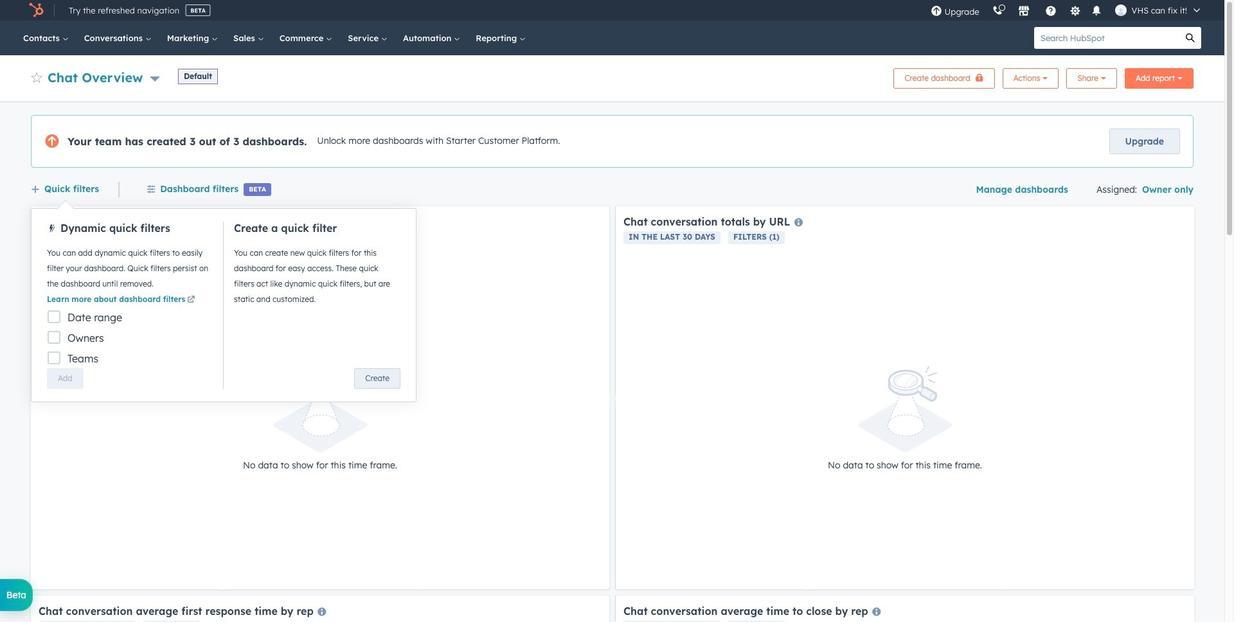 Task type: vqa. For each thing, say whether or not it's contained in the screenshot.
Chat conversation totals by URL element
yes



Task type: locate. For each thing, give the bounding box(es) containing it.
chat conversation average first response time by rep element
[[31, 596, 609, 622]]

menu
[[924, 0, 1209, 21]]

chat conversation totals by rep element
[[31, 206, 609, 589]]

banner
[[31, 64, 1194, 89]]



Task type: describe. For each thing, give the bounding box(es) containing it.
link opens in a new window image
[[187, 294, 195, 306]]

jer mill image
[[1115, 4, 1127, 16]]

chat conversation average time to close by rep element
[[616, 596, 1194, 622]]

Search HubSpot search field
[[1034, 27, 1180, 49]]

chat conversation totals by url element
[[616, 206, 1194, 589]]

marketplaces image
[[1018, 6, 1030, 17]]

link opens in a new window image
[[187, 296, 195, 304]]



